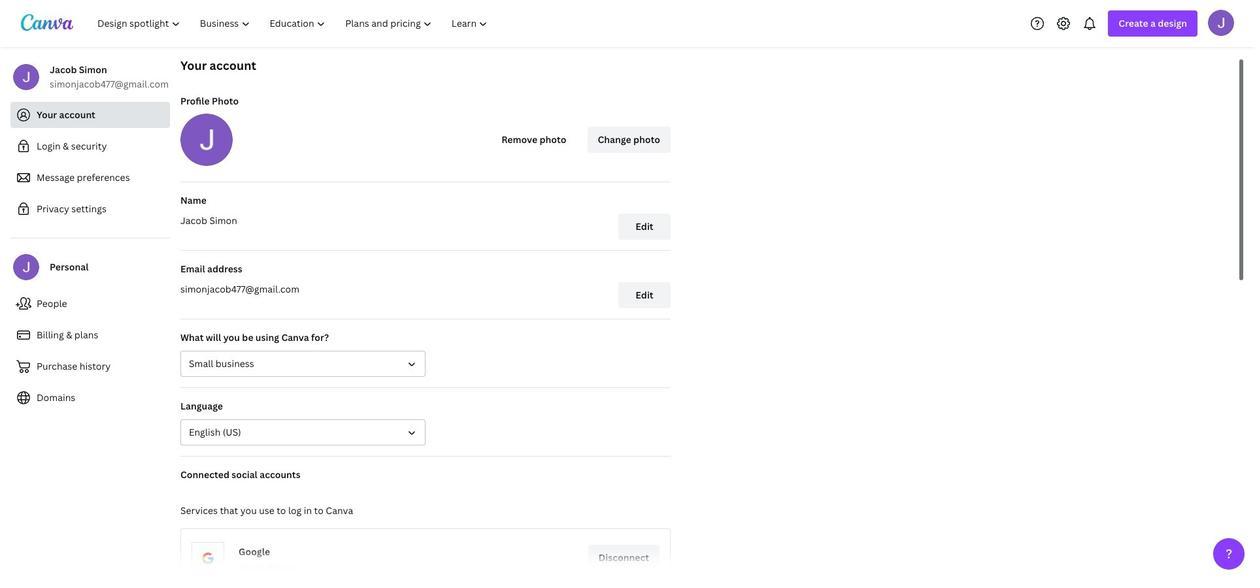Task type: vqa. For each thing, say whether or not it's contained in the screenshot.
Language: English (US) button at the bottom left
yes



Task type: describe. For each thing, give the bounding box(es) containing it.
jacob simon image
[[1209, 9, 1235, 36]]

top level navigation element
[[89, 10, 499, 37]]



Task type: locate. For each thing, give the bounding box(es) containing it.
None button
[[180, 351, 426, 377]]

Language: English (US) button
[[180, 420, 426, 446]]



